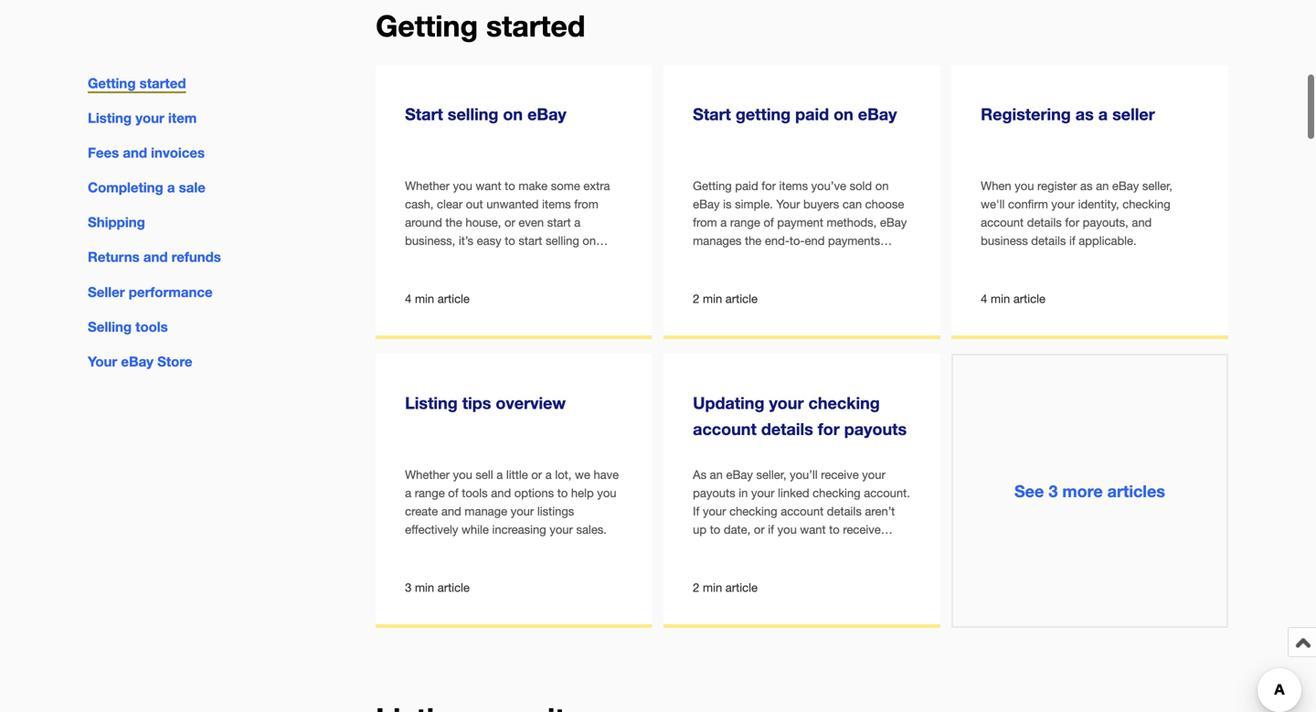 Task type: locate. For each thing, give the bounding box(es) containing it.
1 horizontal spatial tools
[[462, 486, 488, 500]]

0 horizontal spatial or
[[505, 215, 516, 229]]

1 horizontal spatial 3
[[1049, 481, 1058, 501]]

your up account.
[[829, 252, 853, 266]]

2 horizontal spatial getting
[[693, 179, 732, 193]]

items up buyers
[[780, 179, 808, 193]]

getting started up listing your item
[[88, 75, 186, 91]]

1 vertical spatial start
[[519, 234, 543, 248]]

checking up "payouts"
[[809, 393, 880, 413]]

1 vertical spatial for
[[1066, 215, 1080, 229]]

listing for listing tips overview
[[405, 393, 458, 413]]

1 vertical spatial getting
[[88, 75, 136, 91]]

selling tools
[[88, 319, 168, 335]]

sales.
[[577, 523, 607, 537]]

1 horizontal spatial 4 min article
[[981, 292, 1046, 306]]

listing
[[88, 110, 132, 126], [405, 393, 458, 413]]

2 4 from the left
[[981, 292, 988, 306]]

your inside whether you sell a little or a lot, we have a range of tools and options to help you create and manage your listings effectively while increasing your sales.
[[511, 504, 534, 518]]

1 vertical spatial started
[[140, 75, 186, 91]]

min inside getting paid for items you've sold on ebay is simple. your buyers can choose from a range of payment methods, ebay manages the end-to-end payments process, and you receive your funds directly in your checking account. 2 min article
[[703, 292, 723, 306]]

article for seller
[[1014, 292, 1046, 306]]

registering as a seller
[[981, 104, 1156, 124]]

ebay right 'an'
[[1113, 179, 1140, 193]]

see
[[1015, 481, 1045, 501]]

account down updating
[[693, 419, 757, 439]]

1 horizontal spatial started
[[486, 8, 586, 43]]

we
[[575, 468, 591, 482]]

1 vertical spatial whether
[[405, 468, 450, 482]]

whether up create
[[405, 468, 450, 482]]

and right payouts,
[[1132, 215, 1152, 229]]

1 horizontal spatial range
[[731, 215, 761, 229]]

from
[[575, 197, 599, 211], [693, 215, 718, 229]]

a down is
[[721, 215, 727, 229]]

0 horizontal spatial getting
[[88, 75, 136, 91]]

0 horizontal spatial your
[[88, 353, 117, 370]]

range up create
[[415, 486, 445, 500]]

the inside whether you want to make some extra cash, clear out unwanted items from around the house, or even start a business, it's easy to start selling on ebay.
[[446, 215, 462, 229]]

selling down some
[[546, 234, 580, 248]]

1 horizontal spatial for
[[818, 419, 840, 439]]

details down updating
[[762, 419, 814, 439]]

you down the end-
[[766, 252, 785, 266]]

your ebay store
[[88, 353, 192, 370]]

whether for listing
[[405, 468, 450, 482]]

4 down ebay.
[[405, 292, 412, 306]]

or down unwanted
[[505, 215, 516, 229]]

checking down receive
[[774, 270, 822, 284]]

paid right getting
[[796, 104, 830, 124]]

as inside when you register as an ebay seller, we'll confirm your identity, checking account details for payouts, and business details if applicable.
[[1081, 179, 1093, 193]]

0 vertical spatial getting started
[[376, 8, 586, 43]]

manage
[[465, 504, 508, 518]]

ebay
[[528, 104, 567, 124], [859, 104, 898, 124], [1113, 179, 1140, 193], [693, 197, 720, 211], [881, 215, 907, 229], [121, 353, 154, 370]]

you inside whether you want to make some extra cash, clear out unwanted items from around the house, or even start a business, it's easy to start selling on ebay.
[[453, 179, 473, 193]]

1 4 min article from the left
[[405, 292, 470, 306]]

0 vertical spatial items
[[780, 179, 808, 193]]

if
[[1070, 234, 1076, 248]]

1 horizontal spatial getting
[[376, 8, 478, 43]]

start for start selling on ebay
[[405, 104, 443, 124]]

whether
[[405, 179, 450, 193], [405, 468, 450, 482]]

the down clear
[[446, 215, 462, 229]]

on up choose
[[876, 179, 889, 193]]

or
[[505, 215, 516, 229], [532, 468, 542, 482]]

0 horizontal spatial for
[[762, 179, 776, 193]]

1 horizontal spatial selling
[[546, 234, 580, 248]]

4 down business
[[981, 292, 988, 306]]

you up confirm
[[1015, 179, 1035, 193]]

checking down seller,
[[1123, 197, 1171, 211]]

and inside getting paid for items you've sold on ebay is simple. your buyers can choose from a range of payment methods, ebay manages the end-to-end payments process, and you receive your funds directly in your checking account. 2 min article
[[742, 252, 762, 266]]

0 horizontal spatial listing
[[88, 110, 132, 126]]

1 vertical spatial or
[[532, 468, 542, 482]]

can
[[843, 197, 862, 211]]

paid inside getting paid for items you've sold on ebay is simple. your buyers can choose from a range of payment methods, ebay manages the end-to-end payments process, and you receive your funds directly in your checking account. 2 min article
[[736, 179, 759, 193]]

0 vertical spatial started
[[486, 8, 586, 43]]

1 vertical spatial selling
[[546, 234, 580, 248]]

your up payment at the right
[[777, 197, 801, 211]]

1 vertical spatial of
[[448, 486, 459, 500]]

account up business
[[981, 215, 1024, 229]]

1 horizontal spatial of
[[764, 215, 774, 229]]

1 vertical spatial details
[[1032, 234, 1067, 248]]

to right "easy"
[[505, 234, 516, 248]]

1 horizontal spatial from
[[693, 215, 718, 229]]

directly
[[693, 270, 732, 284]]

you inside getting paid for items you've sold on ebay is simple. your buyers can choose from a range of payment methods, ebay manages the end-to-end payments process, and you receive your funds directly in your checking account. 2 min article
[[766, 252, 785, 266]]

lot,
[[555, 468, 572, 482]]

a left sale
[[167, 179, 175, 196]]

to
[[505, 179, 516, 193], [505, 234, 516, 248], [558, 486, 568, 500]]

1 vertical spatial checking
[[774, 270, 822, 284]]

you left sell
[[453, 468, 473, 482]]

1 vertical spatial the
[[745, 234, 762, 248]]

selling up "want"
[[448, 104, 499, 124]]

1 vertical spatial items
[[542, 197, 571, 211]]

start down even
[[519, 234, 543, 248]]

your inside getting paid for items you've sold on ebay is simple. your buyers can choose from a range of payment methods, ebay manages the end-to-end payments process, and you receive your funds directly in your checking account. 2 min article
[[777, 197, 801, 211]]

0 horizontal spatial tools
[[136, 319, 168, 335]]

whether inside whether you sell a little or a lot, we have a range of tools and options to help you create and manage your listings effectively while increasing your sales.
[[405, 468, 450, 482]]

0 vertical spatial listing
[[88, 110, 132, 126]]

you up out
[[453, 179, 473, 193]]

start up the cash,
[[405, 104, 443, 124]]

from up manages
[[693, 215, 718, 229]]

your right updating
[[770, 393, 804, 413]]

funds
[[856, 252, 886, 266]]

your down the register
[[1052, 197, 1075, 211]]

0 vertical spatial 3
[[1049, 481, 1058, 501]]

tools down sell
[[462, 486, 488, 500]]

1 vertical spatial listing
[[405, 393, 458, 413]]

0 horizontal spatial range
[[415, 486, 445, 500]]

1 horizontal spatial start
[[547, 215, 571, 229]]

from inside whether you want to make some extra cash, clear out unwanted items from around the house, or even start a business, it's easy to start selling on ebay.
[[575, 197, 599, 211]]

2 start from the left
[[693, 104, 731, 124]]

1 vertical spatial getting started
[[88, 75, 186, 91]]

2 4 min article from the left
[[981, 292, 1046, 306]]

you inside when you register as an ebay seller, we'll confirm your identity, checking account details for payouts, and business details if applicable.
[[1015, 179, 1035, 193]]

tools inside whether you sell a little or a lot, we have a range of tools and options to help you create and manage your listings effectively while increasing your sales.
[[462, 486, 488, 500]]

1 vertical spatial range
[[415, 486, 445, 500]]

getting
[[736, 104, 791, 124]]

1 vertical spatial account
[[693, 419, 757, 439]]

listing your item
[[88, 110, 197, 126]]

for up if
[[1066, 215, 1080, 229]]

1 vertical spatial tools
[[462, 486, 488, 500]]

fees and invoices link
[[88, 145, 205, 161]]

for
[[762, 179, 776, 193], [1066, 215, 1080, 229], [818, 419, 840, 439]]

items inside getting paid for items you've sold on ebay is simple. your buyers can choose from a range of payment methods, ebay manages the end-to-end payments process, and you receive your funds directly in your checking account. 2 min article
[[780, 179, 808, 193]]

1 horizontal spatial 4
[[981, 292, 988, 306]]

seller
[[1113, 104, 1156, 124]]

min
[[415, 292, 435, 306], [703, 292, 723, 306], [991, 292, 1011, 306], [415, 581, 435, 595], [703, 581, 723, 595]]

2 vertical spatial getting
[[693, 179, 732, 193]]

getting paid for items you've sold on ebay is simple. your buyers can choose from a range of payment methods, ebay manages the end-to-end payments process, and you receive your funds directly in your checking account. 2 min article
[[693, 179, 907, 306]]

1 horizontal spatial listing
[[405, 393, 458, 413]]

for up simple.
[[762, 179, 776, 193]]

0 vertical spatial from
[[575, 197, 599, 211]]

shipping link
[[88, 214, 145, 231]]

2 vertical spatial to
[[558, 486, 568, 500]]

whether up the cash,
[[405, 179, 450, 193]]

details down confirm
[[1028, 215, 1062, 229]]

start for start getting paid on ebay
[[693, 104, 731, 124]]

getting started
[[376, 8, 586, 43], [88, 75, 186, 91]]

2 2 from the top
[[693, 581, 700, 595]]

tools down seller performance
[[136, 319, 168, 335]]

1 vertical spatial as
[[1081, 179, 1093, 193]]

getting inside getting paid for items you've sold on ebay is simple. your buyers can choose from a range of payment methods, ebay manages the end-to-end payments process, and you receive your funds directly in your checking account. 2 min article
[[693, 179, 732, 193]]

0 horizontal spatial from
[[575, 197, 599, 211]]

0 horizontal spatial 4
[[405, 292, 412, 306]]

end-
[[765, 234, 790, 248]]

start left getting
[[693, 104, 731, 124]]

ebay down selling tools link
[[121, 353, 154, 370]]

while increasing your
[[462, 523, 573, 537]]

your left item
[[136, 110, 165, 126]]

you
[[453, 179, 473, 193], [1015, 179, 1035, 193], [766, 252, 785, 266], [453, 468, 473, 482], [597, 486, 617, 500]]

2 vertical spatial checking
[[809, 393, 880, 413]]

details left if
[[1032, 234, 1067, 248]]

for left "payouts"
[[818, 419, 840, 439]]

0 vertical spatial getting
[[376, 8, 478, 43]]

2 vertical spatial details
[[762, 419, 814, 439]]

0 vertical spatial account
[[981, 215, 1024, 229]]

to inside whether you sell a little or a lot, we have a range of tools and options to help you create and manage your listings effectively while increasing your sales.
[[558, 486, 568, 500]]

1 horizontal spatial start
[[693, 104, 731, 124]]

1 horizontal spatial your
[[777, 197, 801, 211]]

methods,
[[827, 215, 877, 229]]

as left 'an'
[[1081, 179, 1093, 193]]

for inside getting paid for items you've sold on ebay is simple. your buyers can choose from a range of payment methods, ebay manages the end-to-end payments process, and you receive your funds directly in your checking account. 2 min article
[[762, 179, 776, 193]]

checking
[[1123, 197, 1171, 211], [774, 270, 822, 284], [809, 393, 880, 413]]

0 horizontal spatial account
[[693, 419, 757, 439]]

0 vertical spatial paid
[[796, 104, 830, 124]]

0 vertical spatial selling
[[448, 104, 499, 124]]

1 horizontal spatial the
[[745, 234, 762, 248]]

your
[[777, 197, 801, 211], [88, 353, 117, 370]]

as left seller
[[1076, 104, 1094, 124]]

4 min article for registering
[[981, 292, 1046, 306]]

1 vertical spatial 2
[[693, 581, 700, 595]]

4 min article for start
[[405, 292, 470, 306]]

0 horizontal spatial getting started
[[88, 75, 186, 91]]

payouts
[[845, 419, 907, 439]]

1 horizontal spatial paid
[[796, 104, 830, 124]]

a inside whether you want to make some extra cash, clear out unwanted items from around the house, or even start a business, it's easy to start selling on ebay.
[[575, 215, 581, 229]]

0 vertical spatial range
[[731, 215, 761, 229]]

seller,
[[1143, 179, 1173, 193]]

0 horizontal spatial paid
[[736, 179, 759, 193]]

invoices
[[151, 145, 205, 161]]

checking inside when you register as an ebay seller, we'll confirm your identity, checking account details for payouts, and business details if applicable.
[[1123, 197, 1171, 211]]

start
[[547, 215, 571, 229], [519, 234, 543, 248]]

and inside when you register as an ebay seller, we'll confirm your identity, checking account details for payouts, and business details if applicable.
[[1132, 215, 1152, 229]]

0 vertical spatial your
[[777, 197, 801, 211]]

1 vertical spatial from
[[693, 215, 718, 229]]

checking inside updating your checking account details for payouts
[[809, 393, 880, 413]]

4 min article down business
[[981, 292, 1046, 306]]

paid up simple.
[[736, 179, 759, 193]]

3 right see
[[1049, 481, 1058, 501]]

on inside getting paid for items you've sold on ebay is simple. your buyers can choose from a range of payment methods, ebay manages the end-to-end payments process, and you receive your funds directly in your checking account. 2 min article
[[876, 179, 889, 193]]

items
[[780, 179, 808, 193], [542, 197, 571, 211]]

your right in
[[748, 270, 771, 284]]

a left lot,
[[546, 468, 552, 482]]

some
[[551, 179, 581, 193]]

and
[[123, 145, 147, 161], [1132, 215, 1152, 229], [143, 249, 168, 265], [742, 252, 762, 266], [491, 486, 511, 500], [442, 504, 462, 518]]

checking inside getting paid for items you've sold on ebay is simple. your buyers can choose from a range of payment methods, ebay manages the end-to-end payments process, and you receive your funds directly in your checking account. 2 min article
[[774, 270, 822, 284]]

range
[[731, 215, 761, 229], [415, 486, 445, 500]]

account.
[[826, 270, 872, 284]]

and up effectively
[[442, 504, 462, 518]]

tools
[[136, 319, 168, 335], [462, 486, 488, 500]]

of up the end-
[[764, 215, 774, 229]]

items inside whether you want to make some extra cash, clear out unwanted items from around the house, or even start a business, it's easy to start selling on ebay.
[[542, 197, 571, 211]]

payments
[[829, 234, 881, 248]]

simple.
[[735, 197, 773, 211]]

range down simple.
[[731, 215, 761, 229]]

for inside updating your checking account details for payouts
[[818, 419, 840, 439]]

0 vertical spatial details
[[1028, 215, 1062, 229]]

2 vertical spatial for
[[818, 419, 840, 439]]

1 2 from the top
[[693, 292, 700, 306]]

items down some
[[542, 197, 571, 211]]

refunds
[[172, 249, 221, 265]]

the left the end-
[[745, 234, 762, 248]]

article for account
[[726, 581, 758, 595]]

1 start from the left
[[405, 104, 443, 124]]

and up in
[[742, 252, 762, 266]]

1 horizontal spatial account
[[981, 215, 1024, 229]]

of up effectively
[[448, 486, 459, 500]]

0 vertical spatial of
[[764, 215, 774, 229]]

whether inside whether you want to make some extra cash, clear out unwanted items from around the house, or even start a business, it's easy to start selling on ebay.
[[405, 179, 450, 193]]

4 min article down ebay.
[[405, 292, 470, 306]]

account
[[981, 215, 1024, 229], [693, 419, 757, 439]]

you down have
[[597, 486, 617, 500]]

getting started up start selling on ebay
[[376, 8, 586, 43]]

1 vertical spatial paid
[[736, 179, 759, 193]]

as
[[1076, 104, 1094, 124], [1081, 179, 1093, 193]]

0 horizontal spatial of
[[448, 486, 459, 500]]

your inside updating your checking account details for payouts
[[770, 393, 804, 413]]

selling
[[88, 319, 132, 335]]

to up unwanted
[[505, 179, 516, 193]]

completing a sale link
[[88, 179, 206, 196]]

0 vertical spatial checking
[[1123, 197, 1171, 211]]

an
[[1097, 179, 1110, 193]]

0 horizontal spatial the
[[446, 215, 462, 229]]

your up "while increasing your"
[[511, 504, 534, 518]]

2 whether from the top
[[405, 468, 450, 482]]

3 down effectively
[[405, 581, 412, 595]]

fees and invoices
[[88, 145, 205, 161]]

1 horizontal spatial getting started
[[376, 8, 586, 43]]

range inside whether you sell a little or a lot, we have a range of tools and options to help you create and manage your listings effectively while increasing your sales.
[[415, 486, 445, 500]]

around
[[405, 215, 442, 229]]

0 vertical spatial the
[[446, 215, 462, 229]]

your ebay store link
[[88, 353, 192, 370]]

and right fees
[[123, 145, 147, 161]]

selling inside whether you want to make some extra cash, clear out unwanted items from around the house, or even start a business, it's easy to start selling on ebay.
[[546, 234, 580, 248]]

4
[[405, 292, 412, 306], [981, 292, 988, 306]]

see 3 more articles
[[1015, 481, 1166, 501]]

1 vertical spatial to
[[505, 234, 516, 248]]

updating your checking account details for payouts
[[693, 393, 907, 439]]

0 vertical spatial 2
[[693, 292, 700, 306]]

or up options
[[532, 468, 542, 482]]

1 whether from the top
[[405, 179, 450, 193]]

from down the extra
[[575, 197, 599, 211]]

1 horizontal spatial or
[[532, 468, 542, 482]]

2 horizontal spatial for
[[1066, 215, 1080, 229]]

you for registering as a seller
[[1015, 179, 1035, 193]]

0 horizontal spatial start
[[405, 104, 443, 124]]

1 horizontal spatial items
[[780, 179, 808, 193]]

a down some
[[575, 215, 581, 229]]

on down the extra
[[583, 234, 596, 248]]

fees
[[88, 145, 119, 161]]

little
[[507, 468, 528, 482]]

on inside whether you want to make some extra cash, clear out unwanted items from around the house, or even start a business, it's easy to start selling on ebay.
[[583, 234, 596, 248]]

your down selling
[[88, 353, 117, 370]]

listing left "tips"
[[405, 393, 458, 413]]

3
[[1049, 481, 1058, 501], [405, 581, 412, 595]]

start right even
[[547, 215, 571, 229]]

0 vertical spatial for
[[762, 179, 776, 193]]

listing up fees
[[88, 110, 132, 126]]

0 horizontal spatial 3
[[405, 581, 412, 595]]

0 vertical spatial or
[[505, 215, 516, 229]]

0 horizontal spatial 4 min article
[[405, 292, 470, 306]]

to down lot,
[[558, 486, 568, 500]]

applicable.
[[1079, 234, 1137, 248]]

1 4 from the left
[[405, 292, 412, 306]]

0 vertical spatial whether
[[405, 179, 450, 193]]

0 horizontal spatial items
[[542, 197, 571, 211]]



Task type: vqa. For each thing, say whether or not it's contained in the screenshot.
Business,
yes



Task type: describe. For each thing, give the bounding box(es) containing it.
min for seller
[[991, 292, 1011, 306]]

performance
[[129, 284, 213, 300]]

on up make
[[503, 104, 523, 124]]

whether you want to make some extra cash, clear out unwanted items from around the house, or even start a business, it's easy to start selling on ebay.
[[405, 179, 610, 266]]

0 horizontal spatial started
[[140, 75, 186, 91]]

seller
[[88, 284, 125, 300]]

overview
[[496, 393, 566, 413]]

of inside getting paid for items you've sold on ebay is simple. your buyers can choose from a range of payment methods, ebay manages the end-to-end payments process, and you receive your funds directly in your checking account. 2 min article
[[764, 215, 774, 229]]

ebay inside when you register as an ebay seller, we'll confirm your identity, checking account details for payouts, and business details if applicable.
[[1113, 179, 1140, 193]]

on up you've
[[834, 104, 854, 124]]

articles
[[1108, 481, 1166, 501]]

a up create
[[405, 486, 412, 500]]

the inside getting paid for items you've sold on ebay is simple. your buyers can choose from a range of payment methods, ebay manages the end-to-end payments process, and you receive your funds directly in your checking account. 2 min article
[[745, 234, 762, 248]]

account inside when you register as an ebay seller, we'll confirm your identity, checking account details for payouts, and business details if applicable.
[[981, 215, 1024, 229]]

confirm
[[1009, 197, 1049, 211]]

0 horizontal spatial selling
[[448, 104, 499, 124]]

sell
[[476, 468, 494, 482]]

min for ebay
[[415, 292, 435, 306]]

buyers
[[804, 197, 840, 211]]

process,
[[693, 252, 739, 266]]

updating
[[693, 393, 765, 413]]

help
[[571, 486, 594, 500]]

4 for registering as a seller
[[981, 292, 988, 306]]

completing
[[88, 179, 163, 196]]

registering
[[981, 104, 1072, 124]]

0 vertical spatial tools
[[136, 319, 168, 335]]

whether for start
[[405, 179, 450, 193]]

0 vertical spatial as
[[1076, 104, 1094, 124]]

in
[[735, 270, 744, 284]]

completing a sale
[[88, 179, 206, 196]]

payouts,
[[1083, 215, 1129, 229]]

article for ebay
[[438, 292, 470, 306]]

1 vertical spatial 3
[[405, 581, 412, 595]]

article inside getting paid for items you've sold on ebay is simple. your buyers can choose from a range of payment methods, ebay manages the end-to-end payments process, and you receive your funds directly in your checking account. 2 min article
[[726, 292, 758, 306]]

even
[[519, 215, 544, 229]]

0 vertical spatial to
[[505, 179, 516, 193]]

is
[[723, 197, 732, 211]]

ebay down choose
[[881, 215, 907, 229]]

listing for listing your item
[[88, 110, 132, 126]]

end
[[805, 234, 825, 248]]

clear
[[437, 197, 463, 211]]

make
[[519, 179, 548, 193]]

start getting paid on ebay
[[693, 104, 898, 124]]

a inside getting paid for items you've sold on ebay is simple. your buyers can choose from a range of payment methods, ebay manages the end-to-end payments process, and you receive your funds directly in your checking account. 2 min article
[[721, 215, 727, 229]]

options
[[515, 486, 554, 500]]

store
[[157, 353, 192, 370]]

listing your item link
[[88, 110, 197, 126]]

payment
[[778, 215, 824, 229]]

min for account
[[703, 581, 723, 595]]

out
[[466, 197, 483, 211]]

ebay.
[[405, 252, 435, 266]]

manages
[[693, 234, 742, 248]]

from inside getting paid for items you've sold on ebay is simple. your buyers can choose from a range of payment methods, ebay manages the end-to-end payments process, and you receive your funds directly in your checking account. 2 min article
[[693, 215, 718, 229]]

returns and refunds
[[88, 249, 221, 265]]

ebay up sold
[[859, 104, 898, 124]]

want
[[476, 179, 502, 193]]

sale
[[179, 179, 206, 196]]

identity,
[[1079, 197, 1120, 211]]

it's
[[459, 234, 474, 248]]

1 vertical spatial your
[[88, 353, 117, 370]]

or inside whether you want to make some extra cash, clear out unwanted items from around the house, or even start a business, it's easy to start selling on ebay.
[[505, 215, 516, 229]]

returns
[[88, 249, 140, 265]]

create
[[405, 504, 438, 518]]

2 min article
[[693, 581, 758, 595]]

of inside whether you sell a little or a lot, we have a range of tools and options to help you create and manage your listings effectively while increasing your sales.
[[448, 486, 459, 500]]

sold
[[850, 179, 873, 193]]

ebay up make
[[528, 104, 567, 124]]

range inside getting paid for items you've sold on ebay is simple. your buyers can choose from a range of payment methods, ebay manages the end-to-end payments process, and you receive your funds directly in your checking account. 2 min article
[[731, 215, 761, 229]]

choose
[[866, 197, 905, 211]]

3 min article
[[405, 581, 470, 595]]

details inside updating your checking account details for payouts
[[762, 419, 814, 439]]

getting started link
[[88, 75, 186, 93]]

shipping
[[88, 214, 145, 231]]

seller performance
[[88, 284, 213, 300]]

and up manage
[[491, 486, 511, 500]]

0 vertical spatial start
[[547, 215, 571, 229]]

you've
[[812, 179, 847, 193]]

more
[[1063, 481, 1103, 501]]

whether you sell a little or a lot, we have a range of tools and options to help you create and manage your listings effectively while increasing your sales.
[[405, 468, 619, 537]]

seller performance link
[[88, 284, 213, 300]]

4 for start selling on ebay
[[405, 292, 412, 306]]

house,
[[466, 215, 501, 229]]

or inside whether you sell a little or a lot, we have a range of tools and options to help you create and manage your listings effectively while increasing your sales.
[[532, 468, 542, 482]]

a right sell
[[497, 468, 503, 482]]

ebay left is
[[693, 197, 720, 211]]

returns and refunds link
[[88, 249, 221, 265]]

item
[[168, 110, 197, 126]]

start selling on ebay
[[405, 104, 567, 124]]

receive
[[788, 252, 826, 266]]

business,
[[405, 234, 456, 248]]

listing tips overview
[[405, 393, 566, 413]]

you for listing tips overview
[[453, 468, 473, 482]]

unwanted
[[487, 197, 539, 211]]

0 horizontal spatial start
[[519, 234, 543, 248]]

easy
[[477, 234, 502, 248]]

tips
[[463, 393, 491, 413]]

have
[[594, 468, 619, 482]]

extra
[[584, 179, 610, 193]]

cash,
[[405, 197, 434, 211]]

to-
[[790, 234, 805, 248]]

and up seller performance
[[143, 249, 168, 265]]

selling tools link
[[88, 319, 168, 335]]

we'll
[[981, 197, 1005, 211]]

2 inside getting paid for items you've sold on ebay is simple. your buyers can choose from a range of payment methods, ebay manages the end-to-end payments process, and you receive your funds directly in your checking account. 2 min article
[[693, 292, 700, 306]]

effectively
[[405, 523, 459, 537]]

for inside when you register as an ebay seller, we'll confirm your identity, checking account details for payouts, and business details if applicable.
[[1066, 215, 1080, 229]]

account inside updating your checking account details for payouts
[[693, 419, 757, 439]]

business
[[981, 234, 1029, 248]]

a left seller
[[1099, 104, 1108, 124]]

you for start selling on ebay
[[453, 179, 473, 193]]

your inside when you register as an ebay seller, we'll confirm your identity, checking account details for payouts, and business details if applicable.
[[1052, 197, 1075, 211]]



